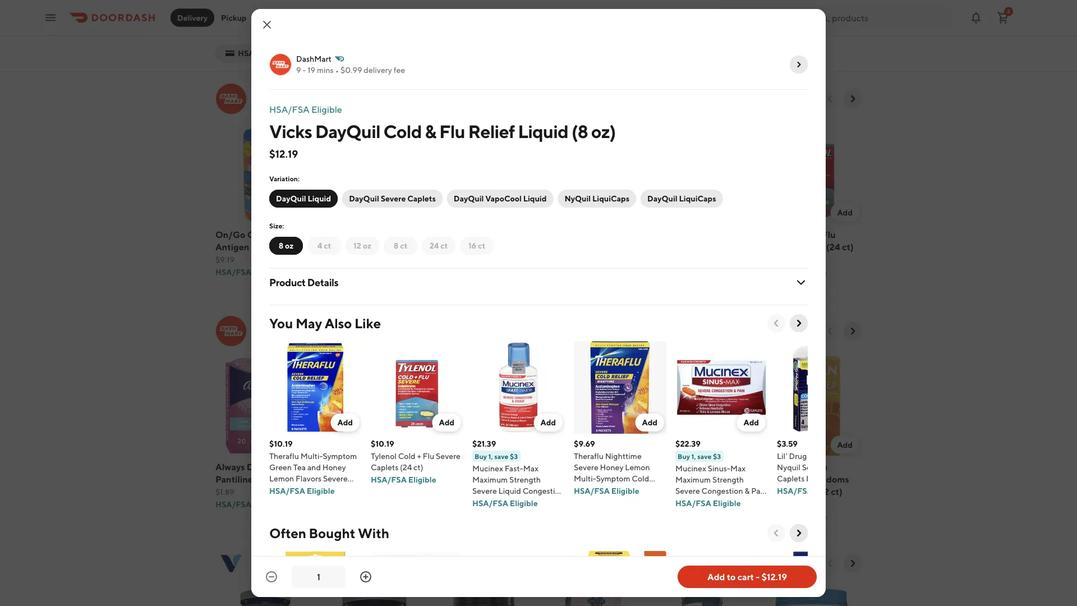 Task type: vqa. For each thing, say whether or not it's contained in the screenshot.
0.6
no



Task type: describe. For each thing, give the bounding box(es) containing it.
cold inside the '$9.69 theraflu nighttime severe honey lemon multi-symptom cold relief packets (6 ct)'
[[632, 474, 650, 483]]

ply
[[837, 0, 851, 7]]

liquicaps for nyquil liquicaps
[[593, 194, 630, 203]]

add for mucinex fast-max maximum strength severe liquid congestion & cough medicine (6 oz) image
[[541, 418, 556, 427]]

with for wings
[[586, 474, 605, 485]]

dashmart inside vicks dayquil cold & flu relief liquid (8 oz) dialog
[[296, 54, 332, 63]]

stix condoms (12 ct) $9.99
[[653, 462, 738, 484]]

ct) inside $10.19 theraflu multi-symptom green tea and honey lemon flavors severe cold medicine powder packets (6 ct)
[[308, 497, 318, 506]]

product
[[269, 276, 306, 288]]

always daily thin pantiliners (20 ct) image
[[216, 356, 316, 456]]

soothing
[[491, 21, 529, 32]]

$1.89
[[216, 487, 234, 497]]

ct) inside puffs ultra soft 2-ply facial tissues (48 ct)
[[837, 9, 849, 20]]

pickup button
[[214, 9, 253, 27]]

ultra inside trojan premium lubricated condoms ultra ribbed (12 ct)
[[762, 486, 783, 497]]

$9.99
[[653, 475, 673, 484]]

from for in
[[256, 102, 278, 113]]

add for theraflu multi-symptom green tea and honey lemon flavors severe cold medicine powder packets (6 ct)'s theraflu multi-symptom green tea and honey lemon flavors severe cold medicine powder packets (6 ct) image
[[338, 418, 353, 427]]

packets inside the '$9.69 theraflu nighttime severe honey lemon multi-symptom cold relief packets (6 ct)'
[[597, 485, 625, 495]]

nighttime inside the '$9.69 theraflu nighttime severe honey lemon multi-symptom cold relief packets (6 ct)'
[[606, 452, 642, 461]]

variation:
[[269, 175, 300, 182]]

echinacea
[[471, 9, 514, 20]]

puffs
[[762, 0, 784, 7]]

tablets inside "claritin 24 hour non- drowsy allergy relief tablets (10 ct)"
[[653, 21, 683, 32]]

24 inside button
[[430, 241, 439, 250]]

severe inside $10.19 theraflu multi-symptom green tea and honey lemon flavors severe cold medicine powder packets (6 ct)
[[323, 474, 348, 483]]

size inside always pure cotton with flexfoam size 5 extra heavy overnight with wings pads (18 ct)
[[497, 474, 515, 485]]

theraflu nighttime severe honey lemon multi-symptom cold relief packets (6 ct) image for theraflu nighttime severe honey lemon multi-symptom cold relief packets (6 ct)
[[434, 123, 534, 224]]

hsa/fsa eligible down ribbed
[[762, 512, 827, 521]]

cold inside theraflu multi- symptom green tea and honey lemon flavors severe cold medicine powder packets (6 ct)
[[606, 266, 626, 277]]

(28
[[620, 499, 634, 509]]

angeles
[[282, 13, 312, 22]]

theraflu multi-symptom green tea and honey lemon flavors severe cold medicine powder packets (6 ct) image for $10.19
[[543, 123, 644, 224]]

eligible inside always daily thin pantiliners (20 ct) $1.89 hsa/fsa eligible
[[253, 500, 281, 509]]

hsa/fsa inside button
[[238, 49, 274, 58]]

all for protein powders & probiotics
[[796, 559, 806, 568]]

nyquil
[[565, 194, 591, 203]]

protein powders & probiotics
[[256, 549, 436, 565]]

the
[[279, 567, 295, 578]]

home
[[251, 241, 277, 252]]

add for always pure cotton with flexfoam size 5 extra heavy overnight with wings pads (18 ct) image
[[510, 440, 525, 449]]

shoppe
[[330, 567, 362, 578]]

halls relief honey lemon cough drops (30 ct) image
[[653, 123, 753, 224]]

always infinity flexfoam with wings unscented pads extra heavy flow size 3 (28 ct) image
[[543, 356, 644, 456]]

theraflu inside theraflu nighttime severe honey lemon multi-symptom cold relief packets (6 ct)
[[434, 229, 469, 240]]

ct) inside stix condoms (12 ct) $9.99
[[727, 462, 738, 472]]

1, for $21.39
[[489, 452, 493, 460]]

dayquil vapocool liquid button
[[447, 190, 554, 208]]

intimate
[[256, 317, 309, 333]]

min for intimate wellness
[[353, 335, 368, 346]]

hsa/fsa eligible down tylenol cold + flu severe caplets (24 ct)
[[762, 267, 827, 277]]

severe inside $10.19 tylenol cold + flu severe caplets (24 ct) hsa/fsa eligible
[[436, 452, 461, 461]]

flavors inside theraflu multi- symptom green tea and honey lemon flavors severe cold medicine powder packets (6 ct)
[[543, 266, 574, 277]]

cold inside $10.19 tylenol cold + flu severe caplets (24 ct) hsa/fsa eligible
[[398, 452, 416, 461]]

relief inside theraflu nighttime severe honey lemon multi-symptom cold relief packets (6 ct)
[[434, 266, 459, 277]]

flavors inside $10.19 theraflu multi-symptom green tea and honey lemon flavors severe cold medicine powder packets (6 ct)
[[296, 474, 322, 483]]

one
[[247, 229, 266, 240]]

0 vertical spatial previous button of carousel image
[[825, 93, 836, 104]]

24 ct button
[[422, 237, 456, 255]]

hsa/fsa inside on/go one covid-19 antigen home test $9.19 hsa/fsa eligible
[[216, 267, 251, 277]]

·
[[336, 63, 339, 77]]

soft
[[809, 0, 827, 7]]

add for always daily thin pantiliners (20 ct) image
[[291, 440, 307, 449]]

honey inside the '$9.69 theraflu nighttime severe honey lemon multi-symptom cold relief packets (6 ct)'
[[600, 463, 624, 472]]

1 vertical spatial previous button of carousel image
[[771, 528, 783, 539]]

honey inside $10.19 theraflu multi-symptom green tea and honey lemon flavors severe cold medicine powder packets (6 ct)
[[323, 463, 346, 472]]

you
[[269, 315, 293, 331]]

eligible down men's
[[307, 486, 335, 496]]

decrease quantity by 1 image
[[265, 570, 278, 584]]

on/go one covid-19 antigen home test image
[[216, 123, 316, 224]]

mucinex for $21.39
[[473, 464, 503, 473]]

eligible up the (28 at the bottom
[[612, 486, 640, 496]]

symptom inside theraflu multi- symptom green tea and honey lemon flavors severe cold medicine powder packets (6 ct)
[[543, 241, 583, 252]]

always for always daily thin pantiliners (20 ct) $1.89 hsa/fsa eligible
[[216, 462, 245, 472]]

wings inside always infinity flexfoam with wings unscented pads extra heavy flow size 3 (28 ct)
[[607, 474, 634, 485]]

hour for spray
[[263, 0, 284, 7]]

1 text field
[[299, 571, 339, 583]]

hsa/fsa eligible down the thin
[[269, 486, 335, 496]]

nyquil
[[777, 463, 801, 472]]

flonase for spray
[[216, 0, 248, 7]]

mucinex sinus-max maximum strength severe congestion & pain caplets (20 ct) image
[[676, 341, 768, 434]]

powder inside $10.19 theraflu multi-symptom green tea and honey lemon flavors severe cold medicine powder packets (6 ct)
[[323, 485, 351, 495]]

from for intimate
[[256, 335, 278, 346]]

$10.19 for $10.19 tylenol cold + flu severe caplets (24 ct) hsa/fsa eligible
[[371, 439, 394, 449]]

eligible down premium
[[815, 486, 843, 496]]

hsa/fsa eligible down "overnight"
[[473, 499, 538, 508]]

add for tylenol cold + flu severe caplets (24 ct) image within the vicks dayquil cold & flu relief liquid (8 oz) dialog
[[439, 418, 455, 427]]

19 inside 9 - 19 mins · $0.99 delivery fee
[[308, 65, 316, 75]]

symptom inside the '$9.69 theraflu nighttime severe honey lemon multi-symptom cold relief packets (6 ct)'
[[597, 474, 631, 483]]

mucinex inside mucinex instasoothe honey & echinacea sore throat + soothing comfort drops (20 ct)
[[434, 0, 470, 7]]

packets inside $10.19 theraflu multi-symptom green tea and honey lemon flavors severe cold medicine powder packets (6 ct)
[[269, 497, 298, 506]]

tylenol cold + flu severe caplets (24 ct) image for tylenol cold + flu severe caplets (24 ct)
[[762, 123, 862, 224]]

9 - 19 mins · $0.99 delivery fee
[[296, 63, 405, 77]]

ct) inside always infinity flexfoam with wings unscented pads extra heavy flow size 3 (28 ct)
[[543, 511, 555, 522]]

2
[[1008, 8, 1011, 15]]

spray inside flonase 24 hour allergy relief spray $21.99
[[242, 9, 266, 20]]

15 for in stock essentials
[[342, 102, 351, 113]]

$3.59 for $3.59 lil' drug store vicks nyquil severe cold & flu caplets maximum strength (4 ct)
[[777, 439, 798, 449]]

add for the vicks dayquil cold & flu relief liquid (8 oz) image
[[401, 208, 416, 217]]

extra for 3
[[613, 486, 636, 497]]

hsa/fsa eligible up 3
[[574, 486, 640, 496]]

multi- inside theraflu nighttime severe honey lemon multi-symptom cold relief packets (6 ct)
[[434, 254, 460, 264]]

4
[[318, 241, 322, 250]]

flow
[[571, 499, 592, 509]]

medicine inside theraflu multi- symptom green tea and honey lemon flavors severe cold medicine powder packets (6 ct)
[[543, 279, 583, 289]]

hsa/fsa down "overnight"
[[473, 499, 509, 508]]

0 horizontal spatial $12.19
[[269, 148, 298, 160]]

1 horizontal spatial previous button of carousel image
[[825, 326, 836, 337]]

lemon inside $10.19 theraflu multi-symptom green tea and honey lemon flavors severe cold medicine powder packets (6 ct)
[[269, 474, 294, 483]]

on/go
[[216, 229, 246, 240]]

infinity
[[575, 462, 605, 472]]

cake
[[349, 462, 371, 472]]

min for in stock essentials
[[353, 102, 368, 113]]

store
[[809, 452, 828, 461]]

to
[[727, 572, 736, 582]]

nyquil liquicaps button
[[558, 190, 637, 208]]

dashmart for stock
[[279, 102, 320, 113]]

nighttime inside theraflu nighttime severe honey lemon multi-symptom cold relief packets (6 ct)
[[471, 229, 514, 240]]

vicks dayquil cold & flu relief liquid (8 oz)
[[269, 121, 616, 142]]

also
[[325, 315, 352, 331]]

(24 inside tylenol cold + flu severe caplets (24 ct)
[[827, 241, 841, 252]]

sinus-
[[708, 464, 731, 473]]

severe inside $21.39 buy 1, save $3 mucinex fast-max maximum strength severe liquid congestion & cough medicine (6 oz)
[[473, 486, 497, 496]]

see all link for intimate wellness
[[774, 322, 813, 340]]

(12 inside stix condoms (12 ct) $9.99
[[713, 462, 725, 472]]

severe inside theraflu nighttime severe honey lemon multi-symptom cold relief packets (6 ct)
[[434, 241, 463, 252]]

4.5
[[312, 49, 323, 58]]

• 15 min for in stock essentials
[[337, 102, 368, 113]]

unscented
[[543, 486, 589, 497]]

extra for wings
[[434, 486, 456, 497]]

& inside vicks dayquil cold & flu relief liquid (8 oz) $12.19 hsa/fsa eligible
[[408, 229, 413, 240]]

relief inside flonase 24 hour allergy relief spray $21.99
[[216, 9, 240, 20]]

16 ct button
[[460, 237, 494, 255]]

strength for fast-
[[510, 475, 541, 484]]

details
[[308, 276, 339, 288]]

product details button
[[269, 269, 808, 296]]

severe inside $3.59 lil' drug store vicks nyquil severe cold & flu caplets maximum strength (4 ct)
[[803, 463, 827, 472]]

ct) inside mucinex instasoothe honey & echinacea sore throat + soothing comfort drops (20 ct)
[[515, 34, 527, 44]]

green inside $10.19 theraflu multi-symptom green tea and honey lemon flavors severe cold medicine powder packets (6 ct)
[[269, 463, 292, 472]]

overnight
[[486, 486, 529, 497]]

drowsy inside "claritin 24 hour non- drowsy allergy relief tablets (10 ct)"
[[653, 9, 684, 20]]

eligible inside on/go one covid-19 antigen home test $9.19 hsa/fsa eligible
[[253, 267, 281, 277]]

allergy inside flonase 24 hour allergy relief spray $21.99
[[286, 0, 316, 7]]

oz for 8 oz
[[285, 241, 294, 250]]

mucinex instasoothe honey & echinacea sore throat + soothing comfort drops (20 ct)
[[434, 0, 529, 44]]

add for the mucinex sinus-max maximum strength severe congestion & pain caplets (20 ct) "image"
[[744, 418, 759, 427]]

claritin 24 hour non- drowsy allergy relief tablets (10 ct)
[[653, 0, 743, 32]]

save for sinus-
[[698, 452, 712, 460]]

vicks dayquil cold & flu relief liquid (8 oz) dialog
[[251, 9, 870, 606]]

1, for $22.39
[[692, 452, 696, 460]]

fast-
[[505, 464, 524, 473]]

medicine inside $10.19 theraflu multi-symptom green tea and honey lemon flavors severe cold medicine powder packets (6 ct)
[[288, 485, 322, 495]]

buy for mucinex sinus-max maximum strength severe congestion & pain caplets (20 ct)
[[678, 452, 690, 460]]

maximum for mucinex fast-max maximum strength severe liquid congestion & cough medicine (6 oz)
[[473, 475, 508, 484]]

theraflu multi-symptom green tea and honey lemon flavors severe cold medicine powder packets (6 ct) image for theraflu multi-symptom green tea and honey lemon flavors severe cold medicine powder packets (6 ct)
[[269, 341, 362, 434]]

size inside always infinity flexfoam with wings unscented pads extra heavy flow size 3 (28 ct)
[[594, 499, 611, 509]]

severe inside theraflu multi- symptom green tea and honey lemon flavors severe cold medicine powder packets (6 ct)
[[576, 266, 604, 277]]

dayquil liquicaps
[[648, 194, 717, 203]]

delivery button
[[171, 9, 214, 27]]

$12.19 inside add to cart - $12.19 button
[[762, 572, 788, 582]]

hsa/fsa down ribbed
[[762, 512, 798, 521]]

oz for 12 oz
[[363, 241, 372, 250]]

severe inside $22.39 buy 1, save $3 mucinex sinus-max maximum strength severe congestion & pain caplets (20 ct)
[[676, 486, 700, 496]]

5
[[517, 474, 522, 485]]

dayquil liquid
[[276, 194, 331, 203]]

always infinity flexfoam with wings unscented pads extra heavy flow size 3 (28 ct)
[[543, 462, 636, 522]]

8 for 8 oz
[[279, 241, 284, 250]]

8 oz button
[[269, 237, 303, 255]]

cold inside tylenol cold + flu severe caplets (24 ct)
[[794, 229, 814, 240]]

ct) inside always daily thin pantiliners (20 ct) $1.89 hsa/fsa eligible
[[279, 474, 291, 485]]

$9.69 for $9.69
[[434, 267, 455, 277]]

hsa/fsa down stock
[[269, 104, 310, 115]]

$21.99
[[216, 23, 239, 32]]

0 horizontal spatial previous button of carousel image
[[771, 318, 783, 329]]

(4
[[811, 485, 818, 495]]

lotion
[[352, 474, 379, 485]]

throat
[[455, 21, 483, 32]]

mg
[[555, 9, 568, 20]]

4 ct
[[318, 241, 331, 250]]

$10.19 theraflu multi-symptom green tea and honey lemon flavors severe cold medicine powder packets (6 ct)
[[269, 439, 357, 506]]

always for always infinity flexfoam with wings unscented pads extra heavy flow size 3 (28 ct)
[[543, 462, 573, 472]]

& inside $22.39 buy 1, save $3 mucinex sinus-max maximum strength severe congestion & pain caplets (20 ct)
[[745, 486, 750, 496]]

drowsy inside flonase children's non-drowsy allergy relief nasal spray (0.38 oz) hsa/fsa eligible
[[347, 9, 378, 20]]

ct) inside trojan premium lubricated condoms ultra ribbed (12 ct)
[[831, 486, 843, 497]]

liquid inside vicks dayquil cold & flu relief liquid (8 oz) $12.19 hsa/fsa eligible
[[367, 241, 394, 252]]

& inside $21.39 buy 1, save $3 mucinex fast-max maximum strength severe liquid congestion & cough medicine (6 oz)
[[473, 498, 478, 507]]

1 items, open order cart image
[[997, 11, 1010, 24]]

mucinex for $22.39
[[676, 464, 707, 473]]

flexfoam inside always pure cotton with flexfoam size 5 extra heavy overnight with wings pads (18 ct)
[[454, 474, 496, 485]]

12 oz
[[354, 241, 372, 250]]

mins
[[317, 65, 334, 75]]

pickup
[[221, 13, 247, 22]]

probiotics
[[372, 549, 436, 565]]

$10.19 tylenol cold + flu severe caplets (24 ct) hsa/fsa eligible
[[371, 439, 461, 484]]

cold inside $3.59 lil' drug store vicks nyquil severe cold & flu caplets maximum strength (4 ct)
[[829, 463, 846, 472]]

(1.7
[[381, 474, 395, 485]]

from dashmart for intimate
[[256, 335, 320, 346]]

hsa/fsa down the thin
[[269, 486, 305, 496]]

open menu image
[[44, 11, 57, 24]]

may
[[296, 315, 322, 331]]

relief inside flonase children's non-drowsy allergy relief nasal spray (0.38 oz) hsa/fsa eligible
[[325, 21, 350, 32]]

+ inside $10.19 tylenol cold + flu severe caplets (24 ct) hsa/fsa eligible
[[417, 452, 421, 461]]

- inside button
[[756, 572, 760, 582]]

(0.38
[[402, 21, 425, 32]]

(6 inside theraflu multi- symptom green tea and honey lemon flavors severe cold medicine powder packets (6 ct)
[[578, 291, 587, 302]]

dayquil inside vicks dayquil cold & flu relief liquid (8 oz) $12.19 hsa/fsa eligible
[[349, 229, 384, 240]]

tissues
[[788, 9, 819, 20]]

zyrtec allergy tablets 10 mg (5 ct)
[[543, 0, 635, 20]]

delivery
[[364, 65, 392, 75]]

children's
[[360, 0, 402, 7]]

vicks for vicks dayquil cold & flu relief liquid (8 oz)
[[269, 121, 312, 142]]

sore
[[434, 21, 453, 32]]

add to cart - $12.19 button
[[678, 566, 817, 588]]

theraflu nighttime severe honey lemon multi-symptom cold relief packets (6 ct)
[[434, 229, 523, 277]]

tylenol inside tylenol cold + flu severe caplets (24 ct)
[[762, 229, 792, 240]]

eligible down "essentials"
[[312, 104, 342, 115]]

ct) inside theraflu multi- symptom green tea and honey lemon flavors severe cold medicine powder packets (6 ct)
[[589, 291, 601, 302]]

+ inside mucinex instasoothe honey & echinacea sore throat + soothing comfort drops (20 ct)
[[485, 21, 489, 32]]

caplets inside $22.39 buy 1, save $3 mucinex sinus-max maximum strength severe congestion & pain caplets (20 ct)
[[676, 498, 704, 507]]

multi- inside theraflu multi- symptom green tea and honey lemon flavors severe cold medicine powder packets (6 ct)
[[580, 229, 606, 240]]

theraflu inside the '$9.69 theraflu nighttime severe honey lemon multi-symptom cold relief packets (6 ct)'
[[574, 452, 604, 461]]

test
[[278, 241, 296, 252]]

$9.69 for $9.69 theraflu nighttime severe honey lemon multi-symptom cold relief packets (6 ct)
[[574, 439, 595, 449]]

(10
[[685, 21, 698, 32]]

cart
[[738, 572, 754, 582]]

cold inside theraflu nighttime severe honey lemon multi-symptom cold relief packets (6 ct)
[[502, 254, 522, 264]]

packets inside theraflu nighttime severe honey lemon multi-symptom cold relief packets (6 ct)
[[461, 266, 494, 277]]

stix condoms (12 ct) image
[[653, 356, 753, 456]]

vapocool
[[486, 194, 522, 203]]

ct for 4 ct
[[324, 241, 331, 250]]

cold inside vicks dayquil cold & flu relief liquid (8 oz) $12.19 hsa/fsa eligible
[[386, 229, 406, 240]]

dayquil for dayquil liquicaps
[[648, 194, 678, 203]]

hsa/fsa eligible down premium
[[777, 486, 843, 496]]

10
[[543, 9, 553, 20]]

$12.19 inside vicks dayquil cold & flu relief liquid (8 oz) $12.19 hsa/fsa eligible
[[325, 255, 347, 264]]

from dashmart for in
[[256, 102, 320, 113]]

flonase children's non-drowsy allergy relief nasal spray (0.38 oz) hsa/fsa eligible
[[325, 0, 425, 57]]

eligible down tylenol cold + flu severe caplets (24 ct)
[[799, 267, 827, 277]]

- inside 9 - 19 mins · $0.99 delivery fee
[[303, 65, 306, 75]]

oz) inside vicks dayquil cold & flu relief liquid (8 oz) $12.19 hsa/fsa eligible
[[406, 241, 419, 252]]

condoms inside trojan premium lubricated condoms ultra ribbed (12 ct)
[[809, 474, 850, 485]]



Task type: locate. For each thing, give the bounding box(es) containing it.
ct right '16'
[[478, 241, 486, 250]]

dayquil
[[315, 121, 381, 142], [276, 194, 306, 203], [349, 194, 379, 203], [454, 194, 484, 203], [648, 194, 678, 203], [349, 229, 384, 240]]

1 horizontal spatial tylenol cold + flu severe caplets (24 ct) image
[[762, 123, 862, 224]]

1 horizontal spatial (20
[[498, 34, 513, 44]]

eligible up delivery
[[362, 47, 390, 57]]

spray
[[242, 9, 266, 20], [377, 21, 400, 32]]

theraflu nighttime severe honey lemon multi-symptom cold relief packets (6 ct) image for $9.69
[[574, 341, 667, 434]]

los
[[268, 13, 281, 22]]

dayquil vapocool liquid
[[454, 194, 547, 203]]

1 horizontal spatial liquicaps
[[680, 194, 717, 203]]

&
[[463, 9, 469, 20], [425, 121, 436, 142], [408, 229, 413, 240], [848, 463, 853, 472], [745, 486, 750, 496], [473, 498, 478, 507], [361, 549, 370, 565]]

flu
[[440, 121, 465, 142], [823, 229, 836, 240], [325, 241, 338, 252], [423, 452, 435, 461], [854, 463, 866, 472]]

notification bell image
[[970, 11, 983, 24]]

2 see from the top
[[781, 559, 794, 568]]

and left hello on the left bottom of the page
[[308, 463, 321, 472]]

dayquil for dayquil liquid
[[276, 194, 306, 203]]

tylenol cold + flu severe caplets (24 ct) image inside vicks dayquil cold & flu relief liquid (8 oz) dialog
[[371, 341, 464, 434]]

1 ct from the left
[[324, 241, 331, 250]]

$22.39 buy 1, save $3 mucinex sinus-max maximum strength severe congestion & pain caplets (20 ct)
[[676, 439, 768, 507]]

vicks right store
[[830, 452, 849, 461]]

nasal
[[352, 21, 375, 32]]

2 flonase from the left
[[325, 0, 358, 7]]

(8
[[572, 121, 588, 142], [396, 241, 404, 252]]

2 vertical spatial (20
[[705, 498, 718, 507]]

hsa/fsa down 'lubricated'
[[777, 486, 813, 496]]

24 ct
[[430, 241, 448, 250]]

pads left (18
[[483, 499, 504, 509]]

see all
[[781, 326, 806, 336], [781, 559, 806, 568]]

dashmart image
[[269, 53, 292, 76]]

1 vertical spatial pads
[[483, 499, 504, 509]]

$10.19 for $10.19
[[543, 267, 566, 277]]

bought
[[309, 525, 355, 541]]

0 horizontal spatial heavy
[[458, 486, 485, 497]]

$9.69 theraflu nighttime severe honey lemon multi-symptom cold relief packets (6 ct)
[[574, 439, 650, 495]]

relief inside "claritin 24 hour non- drowsy allergy relief tablets (10 ct)"
[[717, 9, 742, 20]]

from down in
[[256, 102, 278, 113]]

0 vertical spatial see
[[781, 326, 794, 336]]

close image
[[260, 18, 274, 31]]

4 ct from the left
[[478, 241, 486, 250]]

extra down $10.19 tylenol cold + flu severe caplets (24 ct) hsa/fsa eligible
[[434, 486, 456, 497]]

dashmart down stock
[[279, 102, 320, 113]]

increase quantity by 1 image
[[359, 570, 373, 584]]

1 buy from the left
[[475, 452, 487, 460]]

2 horizontal spatial $10.19
[[543, 267, 566, 277]]

0 vertical spatial from
[[256, 102, 278, 113]]

daily
[[247, 462, 268, 472]]

oz down covid-
[[285, 241, 294, 250]]

1 horizontal spatial +
[[485, 21, 489, 32]]

non- inside "claritin 24 hour non- drowsy allergy relief tablets (10 ct)"
[[721, 0, 743, 7]]

0 vertical spatial flavors
[[543, 266, 574, 277]]

1 vertical spatial theraflu nighttime severe honey lemon multi-symptom cold relief packets (6 ct) image
[[574, 341, 667, 434]]

0 vertical spatial $3.59
[[653, 267, 673, 277]]

delivery
[[177, 13, 208, 22]]

eligible down 'sinus-'
[[713, 499, 741, 508]]

save up cotton
[[495, 452, 509, 460]]

15 for intimate wellness
[[342, 335, 351, 346]]

• 15 min down the wellness
[[337, 335, 368, 346]]

packets
[[461, 266, 494, 277], [543, 291, 577, 302], [597, 485, 625, 495], [269, 497, 298, 506]]

ct left '16'
[[441, 241, 448, 250]]

1, down $21.39
[[489, 452, 493, 460]]

flu for vicks dayquil cold & flu relief liquid (8 oz)
[[440, 121, 465, 142]]

caplets inside button
[[408, 194, 436, 203]]

oz) inside $21.39 buy 1, save $3 mucinex fast-max maximum strength severe liquid congestion & cough medicine (6 oz)
[[549, 498, 560, 507]]

theraflu inside $10.19 theraflu multi-symptom green tea and honey lemon flavors severe cold medicine powder packets (6 ct)
[[269, 452, 299, 461]]

1 horizontal spatial tablets
[[653, 21, 683, 32]]

8 right 12 oz button
[[394, 241, 399, 250]]

24 for claritin
[[686, 0, 696, 7]]

0 horizontal spatial spray
[[242, 9, 266, 20]]

flexfoam down pure
[[454, 474, 496, 485]]

0 vertical spatial pads
[[591, 486, 611, 497]]

8 for 8 ct
[[394, 241, 399, 250]]

vicks dayquil cold & flu relief liquid (8 oz) image
[[325, 123, 425, 224]]

stix
[[653, 462, 669, 472]]

0 vertical spatial non-
[[721, 0, 743, 7]]

with inside always infinity flexfoam with wings unscented pads extra heavy flow size 3 (28 ct)
[[586, 474, 605, 485]]

flexfoam up unscented
[[543, 474, 585, 485]]

0 horizontal spatial powder
[[323, 485, 351, 495]]

1 vertical spatial theraflu multi-symptom green tea and honey lemon flavors severe cold medicine powder packets (6 ct) image
[[269, 341, 362, 434]]

1, down the $22.39
[[692, 452, 696, 460]]

1 horizontal spatial maximum
[[676, 475, 711, 484]]

1 • 15 min from the top
[[337, 102, 368, 113]]

in
[[256, 84, 268, 100]]

severe inside the '$9.69 theraflu nighttime severe honey lemon multi-symptom cold relief packets (6 ct)'
[[574, 463, 599, 472]]

1 vertical spatial min
[[353, 335, 368, 346]]

2 vertical spatial from
[[256, 567, 278, 578]]

0 vertical spatial dashmart
[[296, 54, 332, 63]]

from dashmart down stock
[[256, 102, 320, 113]]

1 drowsy from the left
[[347, 9, 378, 20]]

fee
[[394, 65, 405, 75]]

symptom up 3
[[597, 474, 631, 483]]

on/go one covid-19 antigen home test $9.19 hsa/fsa eligible
[[216, 229, 311, 277]]

1 vertical spatial •
[[337, 335, 340, 346]]

dashmart up mins
[[296, 54, 332, 63]]

8 ct button
[[384, 237, 418, 255]]

• 15 min down "essentials"
[[337, 102, 368, 113]]

theraflu up infinity
[[574, 452, 604, 461]]

like
[[355, 315, 381, 331]]

flonase for relief
[[325, 0, 358, 7]]

non- inside flonase children's non-drowsy allergy relief nasal spray (0.38 oz) hsa/fsa eligible
[[325, 9, 347, 20]]

1 horizontal spatial always
[[434, 462, 464, 472]]

mucinex down the $22.39
[[676, 464, 707, 473]]

honey
[[434, 9, 462, 20], [465, 241, 492, 252], [561, 254, 588, 264], [323, 463, 346, 472], [600, 463, 624, 472]]

15 down "essentials"
[[342, 102, 351, 113]]

3 from from the top
[[256, 567, 278, 578]]

mucinex up sore on the top of page
[[434, 0, 470, 7]]

heavy for overnight
[[458, 486, 485, 497]]

0 vertical spatial powder
[[584, 279, 617, 289]]

1 vertical spatial (20
[[262, 474, 277, 485]]

tablets inside the zyrtec allergy tablets 10 mg (5 ct)
[[604, 0, 635, 7]]

3 always from the left
[[543, 462, 573, 472]]

powders
[[305, 549, 358, 565]]

2 congestion from the left
[[702, 486, 744, 496]]

always up unscented
[[543, 462, 573, 472]]

0 vertical spatial -
[[303, 65, 306, 75]]

pads inside always pure cotton with flexfoam size 5 extra heavy overnight with wings pads (18 ct)
[[483, 499, 504, 509]]

$10.19 inside $10.19 tylenol cold + flu severe caplets (24 ct) hsa/fsa eligible
[[371, 439, 394, 449]]

caplets inside $3.59 lil' drug store vicks nyquil severe cold & flu caplets maximum strength (4 ct)
[[777, 474, 805, 483]]

3 ct from the left
[[441, 241, 448, 250]]

0 vertical spatial tylenol cold + flu severe caplets (24 ct) image
[[762, 123, 862, 224]]

drowsy down claritin in the right top of the page
[[653, 9, 684, 20]]

oz) inside flonase children's non-drowsy allergy relief nasal spray (0.38 oz) hsa/fsa eligible
[[325, 34, 338, 44]]

maximum down 'sinus-'
[[676, 475, 711, 484]]

eligible inside vicks dayquil cold & flu relief liquid (8 oz) $12.19 hsa/fsa eligible
[[362, 267, 390, 277]]

tylenol cold + flu severe caplets (24 ct) image
[[762, 123, 862, 224], [371, 341, 464, 434]]

size:
[[269, 222, 284, 230]]

flonase inside flonase children's non-drowsy allergy relief nasal spray (0.38 oz) hsa/fsa eligible
[[325, 0, 358, 7]]

2 always from the left
[[434, 462, 464, 472]]

1 15 from the top
[[342, 102, 351, 113]]

2-
[[828, 0, 838, 7]]

dayquil inside dayquil vapocool liquid button
[[454, 194, 484, 203]]

see all link for protein powders & probiotics
[[774, 555, 813, 573]]

tablets left claritin in the right top of the page
[[604, 0, 635, 7]]

mucinex down $21.39
[[473, 464, 503, 473]]

ct) inside theraflu nighttime severe honey lemon multi-symptom cold relief packets (6 ct)
[[506, 266, 518, 277]]

severe inside button
[[381, 194, 406, 203]]

2 buy from the left
[[678, 452, 690, 460]]

2 extra from the left
[[613, 486, 636, 497]]

facial
[[762, 9, 787, 20]]

drowsy
[[347, 9, 378, 20], [653, 9, 684, 20]]

1 from dashmart from the top
[[256, 102, 320, 113]]

hello
[[325, 462, 347, 472]]

1 horizontal spatial drowsy
[[653, 9, 684, 20]]

lemon inside the '$9.69 theraflu nighttime severe honey lemon multi-symptom cold relief packets (6 ct)'
[[626, 463, 650, 472]]

eligible down "overnight"
[[510, 499, 538, 508]]

1 horizontal spatial $10.19
[[371, 439, 394, 449]]

liquid
[[518, 121, 569, 142], [308, 194, 331, 203], [524, 194, 547, 203], [367, 241, 394, 252], [499, 486, 521, 496]]

• for stock
[[337, 102, 340, 113]]

0 vertical spatial and
[[543, 254, 559, 264]]

1 vertical spatial -
[[756, 572, 760, 582]]

-
[[303, 65, 306, 75], [756, 572, 760, 582]]

1 flexfoam from the left
[[454, 474, 496, 485]]

0 horizontal spatial flavors
[[296, 474, 322, 483]]

0 horizontal spatial liquicaps
[[593, 194, 630, 203]]

condoms down the $22.39
[[671, 462, 711, 472]]

always for always pure cotton with flexfoam size 5 extra heavy overnight with wings pads (18 ct)
[[434, 462, 464, 472]]

essentials
[[309, 84, 371, 100]]

1 horizontal spatial pads
[[591, 486, 611, 497]]

ct) inside the zyrtec allergy tablets 10 mg (5 ct)
[[581, 9, 593, 20]]

1 see all link from the top
[[774, 322, 813, 340]]

add button
[[394, 204, 423, 222], [394, 204, 423, 222], [503, 204, 532, 222], [503, 204, 532, 222], [612, 204, 641, 222], [612, 204, 641, 222], [831, 204, 860, 222], [831, 204, 860, 222], [331, 414, 360, 432], [331, 414, 360, 432], [432, 414, 461, 432], [432, 414, 461, 432], [534, 414, 563, 432], [534, 414, 563, 432], [636, 414, 665, 432], [636, 414, 665, 432], [737, 414, 766, 432], [737, 414, 766, 432], [285, 436, 314, 454], [285, 436, 314, 454], [503, 436, 532, 454], [503, 436, 532, 454], [831, 436, 860, 454], [831, 436, 860, 454]]

1 horizontal spatial (8
[[572, 121, 588, 142]]

0 vertical spatial vicks
[[269, 121, 312, 142]]

flu for vicks dayquil cold & flu relief liquid (8 oz) $12.19 hsa/fsa eligible
[[325, 241, 338, 252]]

0 horizontal spatial -
[[303, 65, 306, 75]]

1 horizontal spatial spray
[[377, 21, 400, 32]]

$3 for sinus-
[[713, 452, 722, 460]]

1 vertical spatial 15
[[342, 335, 351, 346]]

0 vertical spatial $9.69
[[434, 267, 455, 277]]

liquicaps inside dayquil liquicaps button
[[680, 194, 717, 203]]

heavy up cough
[[458, 486, 485, 497]]

1 vertical spatial spray
[[377, 21, 400, 32]]

+
[[485, 21, 489, 32], [816, 229, 821, 240], [417, 452, 421, 461]]

heavy inside always pure cotton with flexfoam size 5 extra heavy overnight with wings pads (18 ct)
[[458, 486, 485, 497]]

oz) inside hello cake so-low men's lotion (1.7 oz) $10.29
[[397, 474, 410, 485]]

0 horizontal spatial max
[[524, 464, 539, 473]]

$9.69 inside the '$9.69 theraflu nighttime severe honey lemon multi-symptom cold relief packets (6 ct)'
[[574, 439, 595, 449]]

0 horizontal spatial save
[[495, 452, 509, 460]]

add for tylenol cold + flu severe caplets (24 ct) image associated with tylenol cold + flu severe caplets (24 ct)
[[838, 208, 853, 217]]

min down "essentials"
[[353, 102, 368, 113]]

and inside $10.19 theraflu multi-symptom green tea and honey lemon flavors severe cold medicine powder packets (6 ct)
[[308, 463, 321, 472]]

see for protein powders & probiotics
[[781, 559, 794, 568]]

2 vertical spatial previous button of carousel image
[[825, 558, 836, 569]]

buy
[[475, 452, 487, 460], [678, 452, 690, 460]]

1 1, from the left
[[489, 452, 493, 460]]

tablets
[[604, 0, 635, 7], [653, 21, 683, 32]]

nighttime up the (28 at the bottom
[[606, 452, 642, 461]]

2 button
[[992, 6, 1015, 29]]

dayquil severe caplets
[[349, 194, 436, 203]]

add for theraflu multi-symptom green tea and honey lemon flavors severe cold medicine powder packets (6 ct) image corresponding to $10.19
[[619, 208, 635, 217]]

ct
[[324, 241, 331, 250], [400, 241, 408, 250], [441, 241, 448, 250], [478, 241, 486, 250]]

allergy inside "claritin 24 hour non- drowsy allergy relief tablets (10 ct)"
[[686, 9, 716, 20]]

ct) inside $22.39 buy 1, save $3 mucinex sinus-max maximum strength severe congestion & pain caplets (20 ct)
[[719, 498, 729, 507]]

$9.19
[[216, 255, 235, 264]]

0 vertical spatial tea
[[613, 241, 628, 252]]

all for intimate wellness
[[796, 326, 806, 336]]

0 vertical spatial (8
[[572, 121, 588, 142]]

1 vertical spatial dashmart
[[279, 102, 320, 113]]

$22.39
[[676, 439, 701, 449]]

dashmart
[[296, 54, 332, 63], [279, 102, 320, 113], [279, 335, 320, 346]]

2 flexfoam from the left
[[543, 474, 585, 485]]

0 horizontal spatial size
[[497, 474, 515, 485]]

wings down pure
[[454, 499, 481, 509]]

next button of carousel image
[[848, 93, 859, 104], [794, 318, 805, 329], [848, 326, 859, 337], [794, 528, 805, 539], [848, 558, 859, 569]]

0 horizontal spatial nighttime
[[471, 229, 514, 240]]

0 vertical spatial see all
[[781, 326, 806, 336]]

ct) inside "claritin 24 hour non- drowsy allergy relief tablets (10 ct)"
[[700, 21, 712, 32]]

pain
[[752, 486, 768, 496]]

from for protein
[[256, 567, 278, 578]]

trojan
[[762, 462, 788, 472]]

over
[[292, 49, 310, 58]]

$9.69 up infinity
[[574, 439, 595, 449]]

hsa/fsa down $9.19
[[216, 267, 251, 277]]

instasoothe
[[472, 0, 522, 7]]

2 ct from the left
[[400, 241, 408, 250]]

2 horizontal spatial +
[[816, 229, 821, 240]]

ct for 16 ct
[[478, 241, 486, 250]]

hour inside "claritin 24 hour non- drowsy allergy relief tablets (10 ct)"
[[698, 0, 719, 7]]

(20 down the thin
[[262, 474, 277, 485]]

congestion inside $21.39 buy 1, save $3 mucinex fast-max maximum strength severe liquid congestion & cough medicine (6 oz)
[[523, 486, 565, 496]]

1 • from the top
[[337, 102, 340, 113]]

0 vertical spatial • 15 min
[[337, 102, 368, 113]]

& inside $3.59 lil' drug store vicks nyquil severe cold & flu caplets maximum strength (4 ct)
[[848, 463, 853, 472]]

ribbed
[[785, 486, 816, 497]]

1 horizontal spatial flonase
[[325, 0, 358, 7]]

2 1, from the left
[[692, 452, 696, 460]]

intimate wellness
[[256, 317, 368, 333]]

green inside theraflu multi- symptom green tea and honey lemon flavors severe cold medicine powder packets (6 ct)
[[585, 241, 611, 252]]

size left 3
[[594, 499, 611, 509]]

2 • 15 min from the top
[[337, 335, 368, 346]]

min down like
[[353, 335, 368, 346]]

so-
[[372, 462, 387, 472]]

1 min from the top
[[353, 102, 368, 113]]

wings up 3
[[607, 474, 634, 485]]

eligible up often
[[253, 500, 281, 509]]

$12.19 right cart
[[762, 572, 788, 582]]

1 see all from the top
[[781, 326, 806, 336]]

2 $3 from the left
[[713, 452, 722, 460]]

multi- inside the '$9.69 theraflu nighttime severe honey lemon multi-symptom cold relief packets (6 ct)'
[[574, 474, 597, 483]]

1 horizontal spatial powder
[[584, 279, 617, 289]]

relief
[[216, 9, 240, 20], [717, 9, 742, 20], [325, 21, 350, 32], [468, 121, 515, 142], [340, 241, 365, 252], [434, 266, 459, 277], [574, 485, 595, 495]]

claritin
[[653, 0, 684, 7]]

eligible down (4
[[799, 512, 827, 521]]

(12 inside trojan premium lubricated condoms ultra ribbed (12 ct)
[[818, 486, 830, 497]]

2 max from the left
[[731, 464, 746, 473]]

1 vertical spatial condoms
[[809, 474, 850, 485]]

1 vertical spatial (12
[[818, 486, 830, 497]]

allergy down "children's"
[[380, 9, 410, 20]]

1 vertical spatial (8
[[396, 241, 404, 252]]

condoms inside stix condoms (12 ct) $9.99
[[671, 462, 711, 472]]

see all for protein powders & probiotics
[[781, 559, 806, 568]]

2 see all link from the top
[[774, 555, 813, 573]]

vicks down stock
[[269, 121, 312, 142]]

with for flexfoam
[[434, 474, 453, 485]]

$10.19 inside $10.19 theraflu multi-symptom green tea and honey lemon flavors severe cold medicine powder packets (6 ct)
[[269, 439, 293, 449]]

2 8 from the left
[[394, 241, 399, 250]]

1 horizontal spatial vicks
[[325, 229, 347, 240]]

heavy for flow
[[543, 499, 570, 509]]

(20 inside mucinex instasoothe honey & echinacea sore throat + soothing comfort drops (20 ct)
[[498, 34, 513, 44]]

zyrtec
[[543, 0, 570, 7]]

1 horizontal spatial (24
[[827, 241, 841, 252]]

hsa/fsa inside vicks dayquil cold & flu relief liquid (8 oz) $12.19 hsa/fsa eligible
[[325, 267, 361, 277]]

1 oz from the left
[[285, 241, 294, 250]]

allergy up (10
[[686, 9, 716, 20]]

$3 for fast-
[[510, 452, 518, 460]]

strength inside $21.39 buy 1, save $3 mucinex fast-max maximum strength severe liquid congestion & cough medicine (6 oz)
[[510, 475, 541, 484]]

hsa/fsa eligible down in stock essentials
[[269, 104, 342, 115]]

$21.39 buy 1, save $3 mucinex fast-max maximum strength severe liquid congestion & cough medicine (6 oz)
[[473, 439, 565, 507]]

tea inside $10.19 theraflu multi-symptom green tea and honey lemon flavors severe cold medicine powder packets (6 ct)
[[293, 463, 306, 472]]

dashmart for wellness
[[279, 335, 320, 346]]

add for trojan premium lubricated condoms ultra ribbed (12 ct) image
[[838, 440, 853, 449]]

eligible inside flonase children's non-drowsy allergy relief nasal spray (0.38 oz) hsa/fsa eligible
[[362, 47, 390, 57]]

ct) inside $3.59 lil' drug store vicks nyquil severe cold & flu caplets maximum strength (4 ct)
[[820, 485, 829, 495]]

0 horizontal spatial flonase
[[216, 0, 248, 7]]

strength down 'lubricated'
[[777, 485, 809, 495]]

hsa/fsa down stix condoms (12 ct) $9.99
[[676, 499, 712, 508]]

save for fast-
[[495, 452, 509, 460]]

12
[[354, 241, 361, 250]]

2 hour from the left
[[698, 0, 719, 7]]

eligible down home
[[253, 267, 281, 277]]

12 oz button
[[346, 237, 379, 255]]

honey inside theraflu nighttime severe honey lemon multi-symptom cold relief packets (6 ct)
[[465, 241, 492, 252]]

1 8 from the left
[[279, 241, 284, 250]]

flonase 24 hour allergy relief spray $21.99
[[216, 0, 316, 32]]

8 inside button
[[394, 241, 399, 250]]

0 vertical spatial medicine
[[543, 279, 583, 289]]

symptom up hello on the left bottom of the page
[[323, 452, 357, 461]]

$3 inside $22.39 buy 1, save $3 mucinex sinus-max maximum strength severe congestion & pain caplets (20 ct)
[[713, 452, 722, 460]]

1 horizontal spatial ultra
[[786, 0, 807, 7]]

2 all from the top
[[796, 559, 806, 568]]

hsa/fsa down close icon
[[238, 49, 274, 58]]

2 min from the top
[[353, 335, 368, 346]]

pads up flow
[[591, 486, 611, 497]]

1 vertical spatial non-
[[325, 9, 347, 20]]

1 vertical spatial wings
[[454, 499, 481, 509]]

ct for 24 ct
[[441, 241, 448, 250]]

1 vertical spatial tylenol cold + flu severe caplets (24 ct) image
[[371, 341, 464, 434]]

0 horizontal spatial vicks
[[269, 121, 312, 142]]

min
[[353, 102, 368, 113], [353, 335, 368, 346]]

• down "essentials"
[[337, 102, 340, 113]]

2 from dashmart from the top
[[256, 335, 320, 346]]

save inside $22.39 buy 1, save $3 mucinex sinus-max maximum strength severe congestion & pain caplets (20 ct)
[[698, 452, 712, 460]]

hsa/fsa
[[325, 47, 361, 57], [238, 49, 274, 58], [269, 104, 310, 115], [216, 267, 251, 277], [325, 267, 361, 277], [762, 267, 798, 277], [371, 475, 407, 484], [269, 486, 305, 496], [574, 486, 610, 496], [777, 486, 813, 496], [473, 499, 509, 508], [676, 499, 712, 508], [216, 500, 251, 509], [762, 512, 798, 521]]

drowsy up nasal
[[347, 9, 378, 20]]

theraflu nighttime severe honey lemon multi-symptom cold relief packets (6 ct) image
[[434, 123, 534, 224], [574, 341, 667, 434]]

all
[[796, 326, 806, 336], [796, 559, 806, 568]]

buy up pure
[[475, 452, 487, 460]]

(8 inside dialog
[[572, 121, 588, 142]]

4 ct button
[[308, 237, 341, 255]]

0 horizontal spatial condoms
[[671, 462, 711, 472]]

hour up los
[[263, 0, 284, 7]]

wings inside always pure cotton with flexfoam size 5 extra heavy overnight with wings pads (18 ct)
[[454, 499, 481, 509]]

2 • from the top
[[337, 335, 340, 346]]

buy inside $21.39 buy 1, save $3 mucinex fast-max maximum strength severe liquid congestion & cough medicine (6 oz)
[[475, 452, 487, 460]]

0 vertical spatial tablets
[[604, 0, 635, 7]]

2 vertical spatial vicks
[[830, 452, 849, 461]]

2 liquicaps from the left
[[680, 194, 717, 203]]

19
[[308, 65, 316, 75], [302, 229, 311, 240]]

$12.19
[[269, 148, 298, 160], [325, 255, 347, 264], [762, 572, 788, 582]]

tylenol cold + flu severe caplets (24 ct)
[[762, 229, 854, 252]]

(8 for vicks dayquil cold & flu relief liquid (8 oz) $12.19 hsa/fsa eligible
[[396, 241, 404, 252]]

1 congestion from the left
[[523, 486, 565, 496]]

theraflu
[[434, 229, 469, 240], [543, 229, 578, 240], [269, 452, 299, 461], [574, 452, 604, 461]]

nyquil liquicaps
[[565, 194, 630, 203]]

$21.39
[[473, 439, 496, 449]]

honey up men's
[[323, 463, 346, 472]]

24 inside "claritin 24 hour non- drowsy allergy relief tablets (10 ct)"
[[686, 0, 696, 7]]

• 15 min for intimate wellness
[[337, 335, 368, 346]]

1 liquicaps from the left
[[593, 194, 630, 203]]

hsa/fsa down tylenol cold + flu severe caplets (24 ct)
[[762, 267, 798, 277]]

relief inside the '$9.69 theraflu nighttime severe honey lemon multi-symptom cold relief packets (6 ct)'
[[574, 485, 595, 495]]

1 hour from the left
[[263, 0, 284, 7]]

0 horizontal spatial (12
[[713, 462, 725, 472]]

- right cart
[[756, 572, 760, 582]]

maximum up (4
[[807, 474, 842, 483]]

liquicaps for dayquil liquicaps
[[680, 194, 717, 203]]

hour inside flonase 24 hour allergy relief spray $21.99
[[263, 0, 284, 7]]

2 vertical spatial $12.19
[[762, 572, 788, 582]]

2 15 from the top
[[342, 335, 351, 346]]

lemon inside theraflu nighttime severe honey lemon multi-symptom cold relief packets (6 ct)
[[494, 241, 523, 252]]

tylenol cold + flu severe caplets (24 ct) image for $10.19
[[371, 341, 464, 434]]

hsa/fsa down low
[[371, 475, 407, 484]]

flu inside $3.59 lil' drug store vicks nyquil severe cold & flu caplets maximum strength (4 ct)
[[854, 463, 866, 472]]

maximum for mucinex sinus-max maximum strength severe congestion & pain caplets (20 ct)
[[676, 475, 711, 484]]

1 horizontal spatial and
[[543, 254, 559, 264]]

1 horizontal spatial 1,
[[692, 452, 696, 460]]

always inside always pure cotton with flexfoam size 5 extra heavy overnight with wings pads (18 ct)
[[434, 462, 464, 472]]

ct) inside tylenol cold + flu severe caplets (24 ct)
[[843, 241, 854, 252]]

(6
[[496, 266, 505, 277], [578, 291, 587, 302], [627, 485, 634, 495], [299, 497, 307, 506], [540, 498, 548, 507]]

allergy up the angeles
[[286, 0, 316, 7]]

0 horizontal spatial strength
[[510, 475, 541, 484]]

ct right 4
[[324, 241, 331, 250]]

2 oz from the left
[[363, 241, 372, 250]]

flonase inside flonase 24 hour allergy relief spray $21.99
[[216, 0, 248, 7]]

and up product details dropdown button
[[543, 254, 559, 264]]

dashmart down may
[[279, 335, 320, 346]]

max for sinus-
[[731, 464, 746, 473]]

1 vertical spatial size
[[594, 499, 611, 509]]

max for fast-
[[524, 464, 539, 473]]

$10.19 for $10.19 theraflu multi-symptom green tea and honey lemon flavors severe cold medicine powder packets (6 ct)
[[269, 439, 293, 449]]

ultra down 'lubricated'
[[762, 486, 783, 497]]

always left pure
[[434, 462, 464, 472]]

from down protein
[[256, 567, 278, 578]]

vicks for vicks dayquil cold & flu relief liquid (8 oz) $12.19 hsa/fsa eligible
[[325, 229, 347, 240]]

theraflu up the thin
[[269, 452, 299, 461]]

1 save from the left
[[495, 452, 509, 460]]

1 vertical spatial 19
[[302, 229, 311, 240]]

green
[[585, 241, 611, 252], [269, 463, 292, 472]]

1 flonase from the left
[[216, 0, 248, 7]]

always pure cotton with flexfoam size 5 extra heavy overnight with wings pads (18 ct) image
[[434, 356, 534, 456]]

1 vertical spatial see all link
[[774, 555, 813, 573]]

2 horizontal spatial medicine
[[543, 279, 583, 289]]

mucinex fast-max maximum strength severe liquid congestion & cough medicine (6 oz) image
[[473, 341, 565, 434]]

trojan premium lubricated condoms ultra ribbed (12 ct) image
[[762, 356, 862, 456]]

0 horizontal spatial 1,
[[489, 452, 493, 460]]

low
[[387, 462, 405, 472]]

0 vertical spatial +
[[485, 21, 489, 32]]

theraflu multi-symptom green tea and honey lemon flavors severe cold medicine powder packets (6 ct) image
[[543, 123, 644, 224], [269, 341, 362, 434]]

symptom up product details dropdown button
[[543, 241, 583, 252]]

hsa/fsa up flow
[[574, 486, 610, 496]]

medicine inside $21.39 buy 1, save $3 mucinex fast-max maximum strength severe liquid congestion & cough medicine (6 oz)
[[505, 498, 539, 507]]

(20 down soothing
[[498, 34, 513, 44]]

vicks inside $3.59 lil' drug store vicks nyquil severe cold & flu caplets maximum strength (4 ct)
[[830, 452, 849, 461]]

0 horizontal spatial flexfoam
[[454, 474, 496, 485]]

1 horizontal spatial flexfoam
[[543, 474, 585, 485]]

1 vertical spatial from dashmart
[[256, 335, 320, 346]]

(18
[[505, 499, 518, 509]]

0 vertical spatial wings
[[607, 474, 634, 485]]

15 down the wellness
[[342, 335, 351, 346]]

1 extra from the left
[[434, 486, 456, 497]]

24 right claritin in the right top of the page
[[686, 0, 696, 7]]

• down the wellness
[[337, 335, 340, 346]]

allergy up (5
[[572, 0, 602, 7]]

flonase up pickup
[[216, 0, 248, 7]]

see for intimate wellness
[[781, 326, 794, 336]]

24 for flonase
[[250, 0, 261, 7]]

tea
[[613, 241, 628, 252], [293, 463, 306, 472]]

2 see all from the top
[[781, 559, 806, 568]]

hello cake so-low men's lotion (1.7 oz) image
[[325, 356, 425, 456]]

max inside $22.39 buy 1, save $3 mucinex sinus-max maximum strength severe congestion & pain caplets (20 ct)
[[731, 464, 746, 473]]

(20 inside always daily thin pantiliners (20 ct) $1.89 hsa/fsa eligible
[[262, 474, 277, 485]]

(20 down stix condoms (12 ct) $9.99
[[705, 498, 718, 507]]

pantiliners
[[216, 474, 261, 485]]

1 from from the top
[[256, 102, 278, 113]]

0 horizontal spatial oz
[[285, 241, 294, 250]]

oz inside 8 oz button
[[285, 241, 294, 250]]

$10.19
[[543, 267, 566, 277], [269, 439, 293, 449], [371, 439, 394, 449]]

2 from from the top
[[256, 335, 278, 346]]

previous button of carousel image
[[825, 93, 836, 104], [771, 528, 783, 539], [825, 558, 836, 569]]

strength for sinus-
[[713, 475, 744, 484]]

dayquil for dayquil vapocool liquid
[[454, 194, 484, 203]]

flu for $10.19 tylenol cold + flu severe caplets (24 ct) hsa/fsa eligible
[[423, 452, 435, 461]]

oz right 12
[[363, 241, 372, 250]]

dayquil for dayquil severe caplets
[[349, 194, 379, 203]]

$3.59 for $3.59
[[653, 267, 673, 277]]

non- left puffs at the top
[[721, 0, 743, 7]]

8 oz
[[279, 241, 294, 250]]

and inside theraflu multi- symptom green tea and honey lemon flavors severe cold medicine powder packets (6 ct)
[[543, 254, 559, 264]]

lubricated
[[762, 474, 808, 485]]

always pure cotton with flexfoam size 5 extra heavy overnight with wings pads (18 ct)
[[434, 462, 531, 509]]

maximum inside $22.39 buy 1, save $3 mucinex sinus-max maximum strength severe congestion & pain caplets (20 ct)
[[676, 475, 711, 484]]

2 vertical spatial +
[[417, 452, 421, 461]]

1 always from the left
[[216, 462, 245, 472]]

• for wellness
[[337, 335, 340, 346]]

nighttime up 16 ct
[[471, 229, 514, 240]]

extra inside always infinity flexfoam with wings unscented pads extra heavy flow size 3 (28 ct)
[[613, 486, 636, 497]]

cold inside $10.19 theraflu multi-symptom green tea and honey lemon flavors severe cold medicine powder packets (6 ct)
[[269, 485, 287, 495]]

$0.99
[[341, 65, 362, 75]]

theraflu down the nyquil
[[543, 229, 578, 240]]

1 see from the top
[[781, 326, 794, 336]]

(8 for vicks dayquil cold & flu relief liquid (8 oz)
[[572, 121, 588, 142]]

2 save from the left
[[698, 452, 712, 460]]

dayquil severe caplets button
[[342, 190, 443, 208]]

previous button of carousel image
[[771, 318, 783, 329], [825, 326, 836, 337]]

tea down 'nyquil liquicaps' button
[[613, 241, 628, 252]]

1 horizontal spatial $3
[[713, 452, 722, 460]]

1 vertical spatial medicine
[[288, 485, 322, 495]]

0 horizontal spatial pads
[[483, 499, 504, 509]]

hsa/fsa down $1.89
[[216, 500, 251, 509]]

1 $3 from the left
[[510, 452, 518, 460]]

1 vertical spatial $3.59
[[777, 439, 798, 449]]

$3
[[510, 452, 518, 460], [713, 452, 722, 460]]

go to store page image
[[795, 60, 804, 69]]

1 max from the left
[[524, 464, 539, 473]]

caplets
[[408, 194, 436, 203], [793, 241, 825, 252], [371, 463, 399, 472], [777, 474, 805, 483], [676, 498, 704, 507]]

multi- inside $10.19 theraflu multi-symptom green tea and honey lemon flavors severe cold medicine powder packets (6 ct)
[[301, 452, 323, 461]]

0 horizontal spatial +
[[417, 452, 421, 461]]

2 horizontal spatial strength
[[777, 485, 809, 495]]

hsa/fsa eligible down stix condoms (12 ct) $9.99
[[676, 499, 741, 508]]

hsa/fsa inside always daily thin pantiliners (20 ct) $1.89 hsa/fsa eligible
[[216, 500, 251, 509]]

2 drowsy from the left
[[653, 9, 684, 20]]

1 horizontal spatial heavy
[[543, 499, 570, 509]]

hour for allergy
[[698, 0, 719, 7]]

buy inside $22.39 buy 1, save $3 mucinex sinus-max maximum strength severe congestion & pain caplets (20 ct)
[[678, 452, 690, 460]]

1 horizontal spatial -
[[756, 572, 760, 582]]

24 right '8 ct'
[[430, 241, 439, 250]]

honey inside mucinex instasoothe honey & echinacea sore throat + soothing comfort drops (20 ct)
[[434, 9, 462, 20]]

24 up close icon
[[250, 0, 261, 7]]

2 horizontal spatial always
[[543, 462, 573, 472]]

see all for intimate wellness
[[781, 326, 806, 336]]

buy for mucinex fast-max maximum strength severe liquid congestion & cough medicine (6 oz)
[[475, 452, 487, 460]]

ct for 8 ct
[[400, 241, 408, 250]]

pads
[[591, 486, 611, 497], [483, 499, 504, 509]]

1 all from the top
[[796, 326, 806, 336]]

1 horizontal spatial $9.69
[[574, 439, 595, 449]]

15
[[342, 102, 351, 113], [342, 335, 351, 346]]

hsa/fsa button
[[216, 44, 281, 62]]

0 vertical spatial (24
[[827, 241, 841, 252]]



